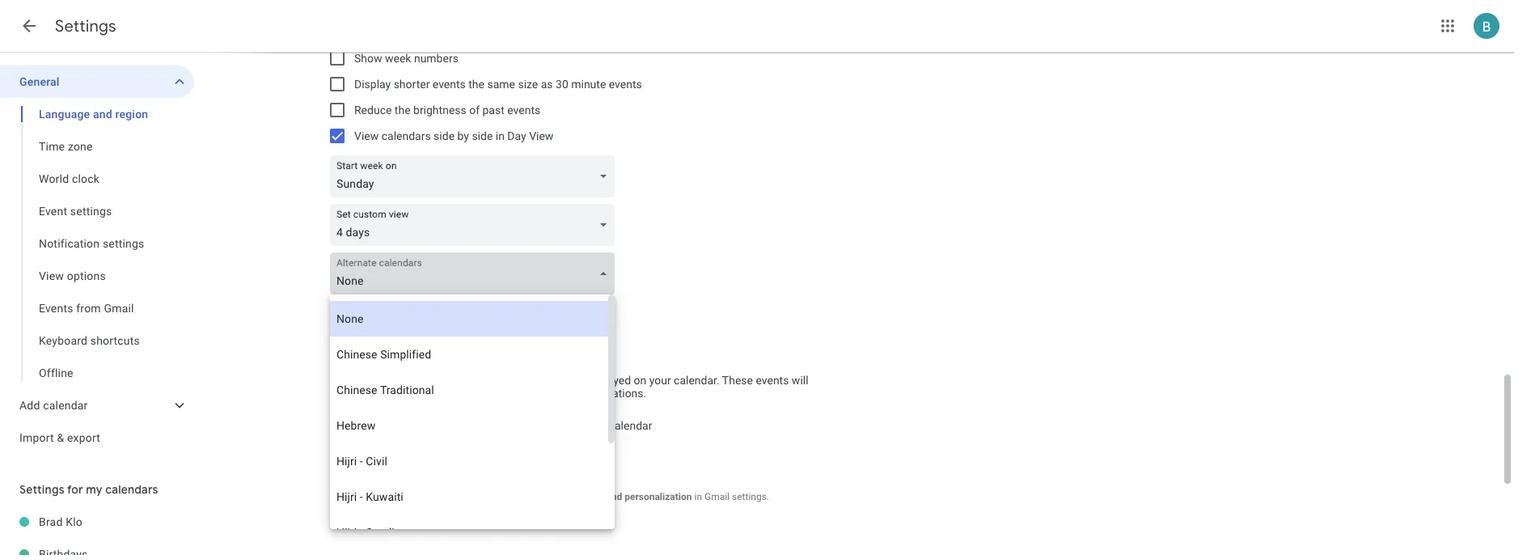 Task type: locate. For each thing, give the bounding box(es) containing it.
1 horizontal spatial and
[[531, 387, 550, 400]]

settings right go back image
[[55, 16, 116, 36]]

1 horizontal spatial side
[[472, 129, 493, 142]]

offline
[[39, 367, 73, 380]]

turn
[[506, 491, 523, 503]]

0 vertical spatial and
[[93, 108, 112, 121]]

2 vertical spatial and
[[606, 491, 622, 503]]

gmail left the keep
[[330, 374, 359, 387]]

automatically down things
[[421, 419, 489, 432]]

view for view options
[[39, 269, 64, 282]]

you
[[354, 387, 372, 400], [443, 491, 458, 503]]

can left be
[[547, 374, 565, 387]]

you inside 'to get events from gmail, you must also turn on smart features and personalization in gmail settings. learn more'
[[443, 491, 458, 503]]

1 horizontal spatial the
[[469, 78, 485, 91]]

settings.
[[732, 491, 770, 503]]

settings
[[55, 16, 116, 36], [19, 482, 65, 497]]

1 vertical spatial on
[[525, 491, 536, 503]]

can
[[362, 374, 381, 387], [547, 374, 565, 387]]

0 vertical spatial settings
[[70, 205, 112, 218]]

events
[[39, 302, 73, 315], [330, 350, 374, 368]]

2 show from the top
[[354, 419, 382, 432]]

calendar
[[43, 399, 88, 412], [609, 419, 653, 432]]

gmail
[[104, 302, 134, 315], [412, 350, 450, 368], [330, 374, 359, 387], [547, 419, 576, 432], [705, 491, 730, 503]]

minute
[[571, 78, 606, 91]]

1 vertical spatial settings
[[103, 237, 144, 250]]

and inside events from gmail gmail can automatically create events that can be displayed on your calendar. these events will help you keep track of things like flights and other reservations.
[[531, 387, 550, 400]]

2 horizontal spatial in
[[695, 491, 702, 503]]

1 vertical spatial events
[[330, 350, 374, 368]]

the down shorter
[[395, 104, 411, 117]]

calendars down the reduce
[[382, 129, 431, 142]]

events up the 'help'
[[330, 350, 374, 368]]

automatically inside events from gmail gmail can automatically create events that can be displayed on your calendar. these events will help you keep track of things like flights and other reservations.
[[383, 374, 451, 387]]

you right the 'help'
[[354, 387, 372, 400]]

2 vertical spatial from
[[390, 491, 411, 503]]

1 vertical spatial show
[[354, 419, 382, 432]]

show down the keep
[[354, 419, 382, 432]]

1 vertical spatial by
[[533, 419, 544, 432]]

the
[[469, 78, 485, 91], [395, 104, 411, 117]]

general
[[19, 75, 60, 88]]

calendars
[[382, 129, 431, 142], [105, 482, 158, 497]]

size
[[518, 78, 538, 91]]

time
[[39, 140, 65, 153]]

1 horizontal spatial by
[[533, 419, 544, 432]]

30
[[556, 78, 569, 91]]

show up display
[[354, 52, 382, 65]]

0 vertical spatial settings
[[55, 16, 116, 36]]

in left day
[[496, 129, 505, 142]]

1 vertical spatial from
[[377, 350, 408, 368]]

in right 'personalization'
[[695, 491, 702, 503]]

gmail down other
[[547, 419, 576, 432]]

side down past
[[472, 129, 493, 142]]

0 horizontal spatial by
[[458, 129, 469, 142]]

events down track
[[385, 419, 418, 432]]

1 vertical spatial calendars
[[105, 482, 158, 497]]

my
[[591, 419, 606, 432], [86, 482, 103, 497]]

and right features
[[606, 491, 622, 503]]

1 vertical spatial the
[[395, 104, 411, 117]]

also
[[485, 491, 503, 503]]

my down reservations.
[[591, 419, 606, 432]]

you left must
[[443, 491, 458, 503]]

settings
[[70, 205, 112, 218], [103, 237, 144, 250]]

1 horizontal spatial view
[[354, 129, 379, 142]]

gmail left settings.
[[705, 491, 730, 503]]

flights
[[497, 387, 528, 400]]

settings up options
[[103, 237, 144, 250]]

1 show from the top
[[354, 52, 382, 65]]

and
[[93, 108, 112, 121], [531, 387, 550, 400], [606, 491, 622, 503]]

1 side from the left
[[434, 129, 455, 142]]

to
[[330, 491, 341, 503]]

learn
[[330, 503, 356, 515]]

events right minute
[[609, 78, 642, 91]]

0 vertical spatial calendar
[[43, 399, 88, 412]]

0 vertical spatial show
[[354, 52, 382, 65]]

created
[[492, 419, 530, 432]]

2 can from the left
[[547, 374, 565, 387]]

hebrew option
[[330, 408, 609, 443]]

0 horizontal spatial events
[[39, 302, 73, 315]]

view calendars side by side in day view
[[354, 129, 554, 142]]

1 horizontal spatial on
[[634, 374, 647, 387]]

time zone
[[39, 140, 93, 153]]

1 vertical spatial you
[[443, 491, 458, 503]]

more
[[358, 503, 382, 515]]

events inside events from gmail gmail can automatically create events that can be displayed on your calendar. these events will help you keep track of things like flights and other reservations.
[[330, 350, 374, 368]]

past
[[483, 104, 505, 117]]

0 vertical spatial by
[[458, 129, 469, 142]]

1 vertical spatial my
[[86, 482, 103, 497]]

show
[[354, 52, 382, 65], [354, 419, 382, 432]]

view down the reduce
[[354, 129, 379, 142]]

hijri - saudi option
[[330, 515, 609, 550]]

settings for notification settings
[[103, 237, 144, 250]]

calendars up brad klo tree item
[[105, 482, 158, 497]]

same
[[487, 78, 515, 91]]

on right the turn
[[525, 491, 536, 503]]

1 vertical spatial in
[[579, 419, 588, 432]]

2 horizontal spatial and
[[606, 491, 622, 503]]

0 vertical spatial of
[[469, 104, 480, 117]]

you inside events from gmail gmail can automatically create events that can be displayed on your calendar. these events will help you keep track of things like flights and other reservations.
[[354, 387, 372, 400]]

0 vertical spatial on
[[634, 374, 647, 387]]

in down reservations.
[[579, 419, 588, 432]]

from up the keep
[[377, 350, 408, 368]]

0 horizontal spatial you
[[354, 387, 372, 400]]

from inside events from gmail gmail can automatically create events that can be displayed on your calendar. these events will help you keep track of things like flights and other reservations.
[[377, 350, 408, 368]]

other
[[553, 387, 579, 400]]

0 horizontal spatial in
[[496, 129, 505, 142]]

from left gmail,
[[390, 491, 411, 503]]

settings left for
[[19, 482, 65, 497]]

options
[[67, 269, 106, 282]]

0 horizontal spatial view
[[39, 269, 64, 282]]

1 horizontal spatial can
[[547, 374, 565, 387]]

on
[[634, 374, 647, 387], [525, 491, 536, 503]]

of right track
[[430, 387, 440, 400]]

0 vertical spatial events
[[39, 302, 73, 315]]

day
[[508, 129, 527, 142]]

from
[[76, 302, 101, 315], [377, 350, 408, 368], [390, 491, 411, 503]]

by
[[458, 129, 469, 142], [533, 419, 544, 432]]

by down reduce the brightness of past events
[[458, 129, 469, 142]]

automatically left 'create'
[[383, 374, 451, 387]]

view inside tree
[[39, 269, 64, 282]]

1 vertical spatial automatically
[[421, 419, 489, 432]]

brad klo
[[39, 515, 82, 528]]

1 horizontal spatial events
[[330, 350, 374, 368]]

0 vertical spatial from
[[76, 302, 101, 315]]

on left the your in the left of the page
[[634, 374, 647, 387]]

language
[[39, 108, 90, 121]]

notification
[[39, 237, 100, 250]]

&
[[57, 431, 64, 444]]

events left that
[[488, 374, 522, 387]]

group containing language and region
[[0, 98, 194, 389]]

will
[[792, 374, 809, 387]]

events right get
[[360, 491, 388, 503]]

calendar down reservations.
[[609, 419, 653, 432]]

2 vertical spatial in
[[695, 491, 702, 503]]

alternate calendars list box
[[330, 295, 609, 555]]

by right created
[[533, 419, 544, 432]]

and left other
[[531, 387, 550, 400]]

smart
[[539, 491, 565, 503]]

1 horizontal spatial of
[[469, 104, 480, 117]]

0 vertical spatial the
[[469, 78, 485, 91]]

view
[[354, 129, 379, 142], [529, 129, 554, 142], [39, 269, 64, 282]]

of
[[469, 104, 480, 117], [430, 387, 440, 400]]

calendar up &
[[43, 399, 88, 412]]

events up "keyboard"
[[39, 302, 73, 315]]

0 horizontal spatial can
[[362, 374, 381, 387]]

track
[[402, 387, 427, 400]]

view right day
[[529, 129, 554, 142]]

0 vertical spatial automatically
[[383, 374, 451, 387]]

None field
[[330, 155, 621, 197], [330, 204, 621, 246], [330, 252, 621, 295], [330, 155, 621, 197], [330, 204, 621, 246], [330, 252, 621, 295]]

automatically
[[383, 374, 451, 387], [421, 419, 489, 432]]

1 horizontal spatial in
[[579, 419, 588, 432]]

1 vertical spatial of
[[430, 387, 440, 400]]

my right for
[[86, 482, 103, 497]]

zone
[[68, 140, 93, 153]]

1 vertical spatial calendar
[[609, 419, 653, 432]]

your
[[650, 374, 671, 387]]

show for show week numbers
[[354, 52, 382, 65]]

from inside tree
[[76, 302, 101, 315]]

0 vertical spatial you
[[354, 387, 372, 400]]

1 horizontal spatial my
[[591, 419, 606, 432]]

1 vertical spatial and
[[531, 387, 550, 400]]

0 horizontal spatial and
[[93, 108, 112, 121]]

settings up the notification settings
[[70, 205, 112, 218]]

get
[[343, 491, 357, 503]]

events down size
[[508, 104, 541, 117]]

these
[[723, 374, 753, 387]]

to get events from gmail, you must also turn on smart features and personalization in gmail settings. learn more
[[330, 491, 770, 515]]

1 horizontal spatial calendars
[[382, 129, 431, 142]]

0 vertical spatial my
[[591, 419, 606, 432]]

tree
[[0, 66, 194, 454]]

of left past
[[469, 104, 480, 117]]

and left region
[[93, 108, 112, 121]]

event
[[39, 205, 67, 218]]

reservations.
[[582, 387, 647, 400]]

0 vertical spatial in
[[496, 129, 505, 142]]

that
[[524, 374, 544, 387]]

0 horizontal spatial on
[[525, 491, 536, 503]]

view left options
[[39, 269, 64, 282]]

0 horizontal spatial of
[[430, 387, 440, 400]]

view for view calendars side by side in day view
[[354, 129, 379, 142]]

events left will
[[756, 374, 789, 387]]

region
[[115, 108, 148, 121]]

side
[[434, 129, 455, 142], [472, 129, 493, 142]]

klo
[[66, 515, 82, 528]]

settings for my calendars
[[19, 482, 158, 497]]

for
[[67, 482, 83, 497]]

can right the 'help'
[[362, 374, 381, 387]]

0 horizontal spatial side
[[434, 129, 455, 142]]

1 horizontal spatial you
[[443, 491, 458, 503]]

side down reduce the brightness of past events
[[434, 129, 455, 142]]

1 vertical spatial settings
[[19, 482, 65, 497]]

the left same
[[469, 78, 485, 91]]

from for events from gmail gmail can automatically create events that can be displayed on your calendar. these events will help you keep track of things like flights and other reservations.
[[377, 350, 408, 368]]

events
[[433, 78, 466, 91], [609, 78, 642, 91], [508, 104, 541, 117], [488, 374, 522, 387], [756, 374, 789, 387], [385, 419, 418, 432], [360, 491, 388, 503]]

and inside group
[[93, 108, 112, 121]]

group
[[0, 98, 194, 389]]

keyboard
[[39, 334, 87, 347]]

in
[[496, 129, 505, 142], [579, 419, 588, 432], [695, 491, 702, 503]]

hijri - civil option
[[330, 443, 609, 479]]

from up keyboard shortcuts
[[76, 302, 101, 315]]



Task type: describe. For each thing, give the bounding box(es) containing it.
display
[[354, 78, 391, 91]]

none option
[[330, 301, 609, 337]]

event settings
[[39, 205, 112, 218]]

gmail up 'shortcuts'
[[104, 302, 134, 315]]

add calendar
[[19, 399, 88, 412]]

events from gmail
[[39, 302, 134, 315]]

0 horizontal spatial my
[[86, 482, 103, 497]]

export
[[67, 431, 100, 444]]

must
[[461, 491, 483, 503]]

calendar.
[[674, 374, 720, 387]]

shorter
[[394, 78, 430, 91]]

notification settings
[[39, 237, 144, 250]]

import
[[19, 431, 54, 444]]

numbers
[[414, 52, 459, 65]]

events inside 'to get events from gmail, you must also turn on smart features and personalization in gmail settings. learn more'
[[360, 491, 388, 503]]

0 vertical spatial calendars
[[382, 129, 431, 142]]

0 horizontal spatial calendars
[[105, 482, 158, 497]]

keyboard shortcuts
[[39, 334, 140, 347]]

go back image
[[19, 16, 39, 36]]

events for events from gmail
[[39, 302, 73, 315]]

general tree item
[[0, 66, 194, 98]]

2 horizontal spatial view
[[529, 129, 554, 142]]

be
[[568, 374, 581, 387]]

brightness
[[414, 104, 467, 117]]

settings heading
[[55, 16, 116, 36]]

create
[[454, 374, 486, 387]]

reduce
[[354, 104, 392, 117]]

birthdays tree item
[[0, 538, 194, 555]]

shortcuts
[[90, 334, 140, 347]]

gmail inside 'to get events from gmail, you must also turn on smart features and personalization in gmail settings. learn more'
[[705, 491, 730, 503]]

events up reduce the brightness of past events
[[433, 78, 466, 91]]

like
[[477, 387, 494, 400]]

show events automatically created by gmail in my calendar
[[354, 419, 653, 432]]

0 horizontal spatial calendar
[[43, 399, 88, 412]]

things
[[443, 387, 474, 400]]

world clock
[[39, 172, 100, 185]]

features
[[568, 491, 604, 503]]

displayed
[[583, 374, 631, 387]]

settings for event settings
[[70, 205, 112, 218]]

view options
[[39, 269, 106, 282]]

clock
[[72, 172, 100, 185]]

in inside 'to get events from gmail, you must also turn on smart features and personalization in gmail settings. learn more'
[[695, 491, 702, 503]]

world
[[39, 172, 69, 185]]

chinese traditional option
[[330, 372, 609, 408]]

2 side from the left
[[472, 129, 493, 142]]

0 horizontal spatial the
[[395, 104, 411, 117]]

events for events from gmail gmail can automatically create events that can be displayed on your calendar. these events will help you keep track of things like flights and other reservations.
[[330, 350, 374, 368]]

on inside events from gmail gmail can automatically create events that can be displayed on your calendar. these events will help you keep track of things like flights and other reservations.
[[634, 374, 647, 387]]

hijri - kuwaiti option
[[330, 479, 609, 515]]

1 can from the left
[[362, 374, 381, 387]]

reduce the brightness of past events
[[354, 104, 541, 117]]

as
[[541, 78, 553, 91]]

events from gmail gmail can automatically create events that can be displayed on your calendar. these events will help you keep track of things like flights and other reservations.
[[330, 350, 809, 400]]

learn more link
[[330, 503, 382, 515]]

brad klo tree item
[[0, 506, 194, 538]]

show for show events automatically created by gmail in my calendar
[[354, 419, 382, 432]]

gmail,
[[413, 491, 440, 503]]

settings for settings for my calendars
[[19, 482, 65, 497]]

language and region
[[39, 108, 148, 121]]

add
[[19, 399, 40, 412]]

personalization
[[625, 491, 692, 503]]

chinese simplified option
[[330, 337, 609, 372]]

from for events from gmail
[[76, 302, 101, 315]]

1 horizontal spatial calendar
[[609, 419, 653, 432]]

week
[[385, 52, 411, 65]]

and inside 'to get events from gmail, you must also turn on smart features and personalization in gmail settings. learn more'
[[606, 491, 622, 503]]

tree containing general
[[0, 66, 194, 454]]

of inside events from gmail gmail can automatically create events that can be displayed on your calendar. these events will help you keep track of things like flights and other reservations.
[[430, 387, 440, 400]]

keep
[[375, 387, 399, 400]]

show week numbers
[[354, 52, 459, 65]]

import & export
[[19, 431, 100, 444]]

brad
[[39, 515, 63, 528]]

on inside 'to get events from gmail, you must also turn on smart features and personalization in gmail settings. learn more'
[[525, 491, 536, 503]]

settings for my calendars tree
[[0, 506, 194, 555]]

help
[[330, 387, 352, 400]]

settings for settings
[[55, 16, 116, 36]]

display shorter events the same size as 30 minute events
[[354, 78, 642, 91]]

gmail up track
[[412, 350, 450, 368]]

from inside 'to get events from gmail, you must also turn on smart features and personalization in gmail settings. learn more'
[[390, 491, 411, 503]]



Task type: vqa. For each thing, say whether or not it's contained in the screenshot.
Simon
no



